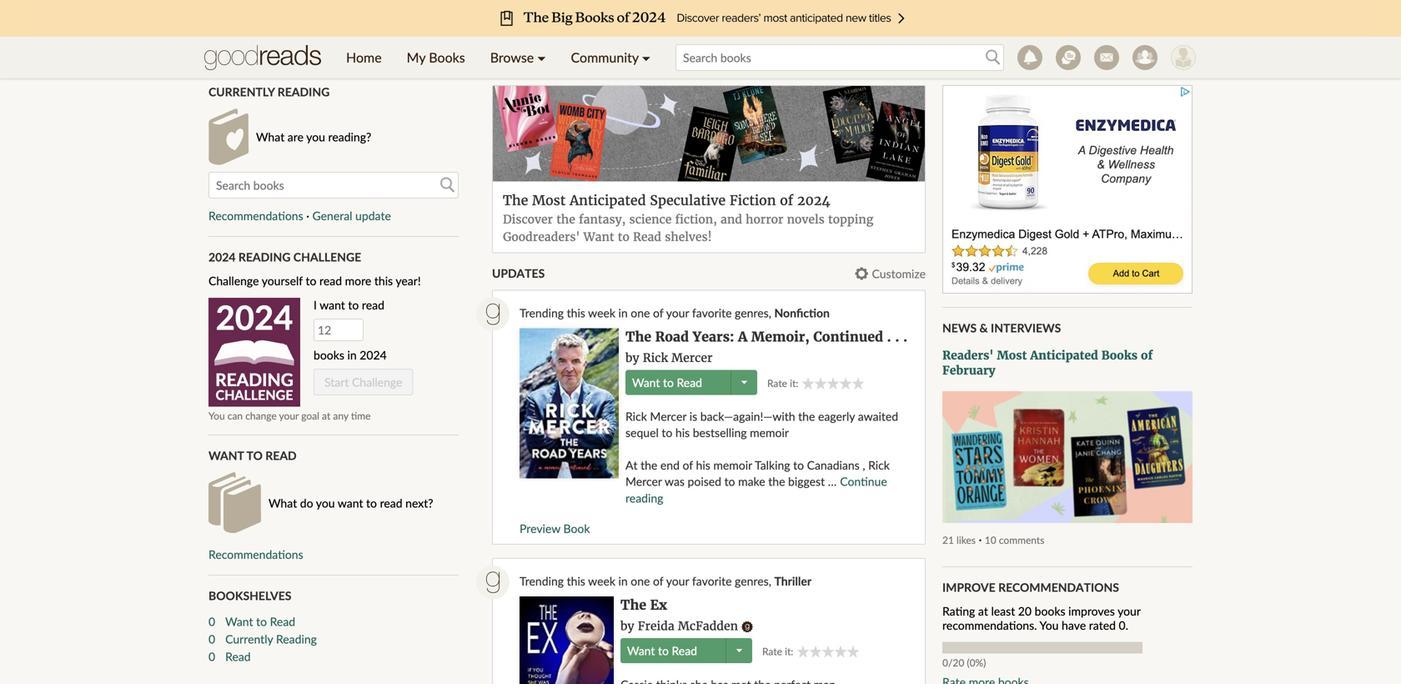 Task type: vqa. For each thing, say whether or not it's contained in the screenshot.
new)
no



Task type: locate. For each thing, give the bounding box(es) containing it.
goodreads image
[[476, 566, 510, 599]]

to down freida
[[658, 644, 669, 658]]

his inside at the end of his memoir talking to canadians , rick mercer was poised to make the biggest …
[[696, 458, 711, 472]]

0 vertical spatial you
[[306, 130, 325, 144]]

1 recommendations link from the top
[[209, 209, 303, 223]]

want to read down change
[[209, 449, 297, 463]]

recommendations
[[209, 209, 303, 223], [209, 547, 303, 562], [999, 580, 1120, 594]]

the most anticipated books of 2024 image
[[33, 0, 1368, 37]]

currently inside want to read currently reading read
[[225, 632, 273, 646]]

0 vertical spatial the
[[503, 192, 528, 209]]

read left more on the left of the page
[[320, 274, 342, 288]]

mercer inside rick mercer is back—again!—with the eagerly awaited sequel to his bestselling memoir
[[650, 409, 687, 423]]

to up 'i'
[[306, 274, 317, 288]]

0 vertical spatial recommendations
[[209, 209, 303, 223]]

to
[[618, 229, 630, 244], [306, 274, 317, 288], [348, 298, 359, 312], [663, 375, 674, 389], [662, 425, 673, 440], [247, 449, 263, 463], [794, 458, 804, 472], [725, 475, 735, 489], [366, 496, 377, 510], [256, 614, 267, 628], [658, 644, 669, 658]]

what left do
[[269, 496, 297, 510]]

fiction,
[[675, 212, 717, 227]]

week for the ex
[[588, 574, 616, 588]]

0 vertical spatial currently
[[209, 85, 275, 99]]

0 horizontal spatial at
[[322, 409, 331, 422]]

0 vertical spatial one
[[631, 306, 650, 320]]

his up poised
[[696, 458, 711, 472]]

books right 20
[[1035, 604, 1066, 618]]

your right rated
[[1118, 604, 1141, 618]]

week for the road years: a memoir, continued . . .
[[588, 306, 616, 320]]

0 vertical spatial rate
[[768, 377, 788, 389]]

genres
[[735, 306, 769, 320], [735, 574, 769, 588]]

start
[[325, 375, 349, 389]]

1 vertical spatial mercer
[[650, 409, 687, 423]]

his
[[676, 425, 690, 440], [696, 458, 711, 472]]

have
[[1062, 618, 1087, 632]]

0 horizontal spatial you
[[209, 409, 225, 422]]

want to read button down rick      mercer link
[[632, 370, 703, 395]]

trending for the road years: a memoir, continued . . .
[[520, 306, 564, 320]]

of inside at the end of his memoir talking to canadians , rick mercer was poised to make the biggest …
[[683, 458, 693, 472]]

challenge up the challenge yourself to read more this year!
[[294, 250, 361, 264]]

you for do
[[316, 496, 335, 510]]

anticipated inside the 'readers' most anticipated books of february'
[[1031, 348, 1099, 363]]

0 horizontal spatial most
[[532, 192, 566, 209]]

recommendations.
[[943, 618, 1037, 632]]

reading inside want to read currently reading read
[[276, 632, 317, 646]]

1 trending from the top
[[520, 306, 564, 320]]

the ex
[[621, 597, 667, 614]]

2 vertical spatial challenge
[[352, 375, 403, 389]]

1 vertical spatial currently
[[225, 632, 273, 646]]

0 vertical spatial reading
[[278, 85, 330, 99]]

genres up a
[[735, 306, 769, 320]]

1 genres from the top
[[735, 306, 769, 320]]

2 vertical spatial want to read
[[627, 644, 698, 658]]

want to read button down freida
[[627, 638, 698, 663]]

want down "bookshelves"
[[225, 614, 253, 628]]

of inside the 'readers' most anticipated books of february'
[[1141, 348, 1153, 363]]

menu
[[334, 37, 663, 78]]

1 horizontal spatial you
[[1040, 618, 1059, 632]]

, for the road years: a memoir, continued . . .
[[769, 306, 772, 320]]

0 vertical spatial this
[[375, 274, 393, 288]]

0 vertical spatial most
[[532, 192, 566, 209]]

1 vertical spatial it:
[[785, 645, 794, 657]]

browse ▾ button
[[478, 37, 559, 78]]

rated
[[1089, 618, 1116, 632]]

his down the is
[[676, 425, 690, 440]]

1 vertical spatial reading
[[239, 250, 291, 264]]

rate it: down thriller on the bottom
[[763, 645, 794, 657]]

0 vertical spatial trending
[[520, 306, 564, 320]]

1 vertical spatial ,
[[863, 458, 866, 472]]

the inside rick mercer is back—again!—with the eagerly awaited sequel to his bestselling memoir
[[799, 409, 815, 423]]

2 genres from the top
[[735, 574, 769, 588]]

reading
[[278, 85, 330, 99], [239, 250, 291, 264], [276, 632, 317, 646]]

1 vertical spatial what
[[269, 496, 297, 510]]

group down thriller on the bottom
[[797, 645, 860, 658]]

the right "at" on the left
[[641, 458, 658, 472]]

rick inside the 'the road years: a memoir, continued . . . by rick      mercer'
[[643, 350, 668, 365]]

1 vertical spatial this
[[567, 306, 586, 320]]

recommendations up "bookshelves"
[[209, 547, 303, 562]]

read down you can change your goal at any time
[[266, 449, 297, 463]]

books improves your recommendations. you have rated
[[943, 604, 1141, 632]]

1 vertical spatial rate it:
[[763, 645, 794, 657]]

awaited
[[858, 409, 899, 423]]

improve
[[943, 580, 996, 594]]

1 vertical spatial most
[[997, 348, 1027, 363]]

of for trending this week in one of your favorite genres , thriller
[[653, 574, 664, 588]]

want to read button
[[632, 370, 703, 395], [627, 638, 698, 663]]

rate
[[768, 377, 788, 389], [763, 645, 783, 657]]

2 favorite from the top
[[692, 574, 732, 588]]

any
[[333, 409, 349, 422]]

0 vertical spatial what
[[256, 130, 285, 144]]

mercer inside the 'the road years: a memoir, continued . . . by rick      mercer'
[[672, 350, 713, 365]]

0 vertical spatial challenge
[[294, 250, 361, 264]]

what
[[256, 130, 285, 144], [269, 496, 297, 510]]

read for yourself
[[320, 274, 342, 288]]

most for the
[[532, 192, 566, 209]]

favorite
[[692, 306, 732, 320], [692, 574, 732, 588]]

want inside the most anticipated speculative fiction of 2024 discover the fantasy, science fiction, and horror novels topping goodreaders' want to read shelves!
[[584, 229, 615, 244]]

recommendations link up the 2024 reading challenge
[[209, 209, 303, 223]]

1 vertical spatial read
[[362, 298, 385, 312]]

books for in
[[314, 348, 344, 362]]

0 horizontal spatial anticipated
[[570, 192, 646, 209]]

challenge
[[294, 250, 361, 264], [209, 274, 259, 288], [352, 375, 403, 389]]

mercer for years:
[[672, 350, 713, 365]]

0 horizontal spatial his
[[676, 425, 690, 440]]

1 week from the top
[[588, 306, 616, 320]]

genres left thriller link
[[735, 574, 769, 588]]

menu containing home
[[334, 37, 663, 78]]

favorite for the road years: a memoir, continued . . .
[[692, 306, 732, 320]]

0 horizontal spatial ▾
[[538, 49, 546, 65]]

want right 'i'
[[320, 298, 345, 312]]

rick up continue
[[869, 458, 890, 472]]

week
[[588, 306, 616, 320], [588, 574, 616, 588]]

2 trending from the top
[[520, 574, 564, 588]]

0 vertical spatial ,
[[769, 306, 772, 320]]

readers' most anticipated books of february
[[943, 348, 1153, 378]]

currently reading
[[209, 85, 330, 99]]

books
[[314, 348, 344, 362], [1035, 604, 1066, 618]]

1 vertical spatial you
[[316, 496, 335, 510]]

1 ▾ from the left
[[538, 49, 546, 65]]

mercer down road
[[672, 350, 713, 365]]

this right goodreads image
[[567, 306, 586, 320]]

of inside the most anticipated speculative fiction of 2024 discover the fantasy, science fiction, and horror novels topping goodreaders' want to read shelves!
[[780, 192, 794, 209]]

mercer inside at the end of his memoir talking to canadians , rick mercer was poised to make the biggest …
[[626, 475, 662, 489]]

1 vertical spatial in
[[347, 348, 357, 362]]

one for the ex
[[631, 574, 650, 588]]

goodreads image
[[476, 297, 510, 331]]

books inside books improves your recommendations. you have rated
[[1035, 604, 1066, 618]]

rick      mercer link
[[643, 350, 713, 365]]

mercer left the is
[[650, 409, 687, 423]]

my books link
[[394, 37, 478, 78]]

likes
[[957, 534, 976, 546]]

most inside the 'readers' most anticipated books of february'
[[997, 348, 1027, 363]]

trending right goodreads icon
[[520, 574, 564, 588]]

this down book
[[567, 574, 586, 588]]

you left have at bottom right
[[1040, 618, 1059, 632]]

, left thriller link
[[769, 574, 772, 588]]

rate it: down the 'the road years: a memoir, continued . . . by rick      mercer'
[[768, 377, 799, 389]]

1 vertical spatial his
[[696, 458, 711, 472]]

, up "the road years: a memoir, continued . . ." link
[[769, 306, 772, 320]]

2 vertical spatial in
[[619, 574, 628, 588]]

1 vertical spatial by
[[621, 619, 635, 634]]

0 vertical spatial rate it:
[[768, 377, 799, 389]]

want
[[320, 298, 345, 312], [338, 496, 363, 510]]

▾ right browse at the top left
[[538, 49, 546, 65]]

2 vertical spatial rick
[[869, 458, 890, 472]]

i want to read
[[314, 298, 385, 312]]

the up discover
[[503, 192, 528, 209]]

at
[[626, 458, 638, 472]]

0 vertical spatial in
[[619, 306, 628, 320]]

1 vertical spatial challenge
[[209, 274, 259, 288]]

2 vertical spatial this
[[567, 574, 586, 588]]

2 vertical spatial mercer
[[626, 475, 662, 489]]

you right are
[[306, 130, 325, 144]]

this left year!
[[375, 274, 393, 288]]

21
[[943, 534, 954, 546]]

1 horizontal spatial most
[[997, 348, 1027, 363]]

genres for the ex
[[735, 574, 769, 588]]

0 horizontal spatial ·
[[306, 209, 309, 223]]

memoir up the make
[[714, 458, 752, 472]]

reading down want to read link
[[276, 632, 317, 646]]

the inside the 'the road years: a memoir, continued . . . by rick      mercer'
[[626, 329, 652, 345]]

, inside at the end of his memoir talking to canadians , rick mercer was poised to make the biggest …
[[863, 458, 866, 472]]

1 horizontal spatial his
[[696, 458, 711, 472]]

2 vertical spatial reading
[[276, 632, 317, 646]]

discover
[[503, 212, 553, 227]]

2024 reading challenge
[[209, 250, 361, 264]]

want down freida
[[627, 644, 655, 658]]

yourself
[[262, 274, 303, 288]]

readers' most anticipated books of february image
[[943, 391, 1193, 523]]

the inside the most anticipated speculative fiction of 2024 discover the fantasy, science fiction, and horror novels topping goodreaders' want to read shelves!
[[557, 212, 576, 227]]

0 horizontal spatial books
[[314, 348, 344, 362]]

0 vertical spatial genres
[[735, 306, 769, 320]]

you for are
[[306, 130, 325, 144]]

years:
[[693, 329, 735, 345]]

thriller link
[[775, 574, 812, 588]]

0/20
[[943, 656, 965, 669]]

recommendations up books improves your recommendations. you have rated on the right of the page
[[999, 580, 1120, 594]]

the inside the most anticipated speculative fiction of 2024 discover the fantasy, science fiction, and horror novels topping goodreaders' want to read shelves!
[[503, 192, 528, 209]]

you right do
[[316, 496, 335, 510]]

read left next?
[[380, 496, 403, 510]]

0 vertical spatial group
[[802, 377, 865, 389]]

the for the most anticipated speculative fiction of 2024 discover the fantasy, science fiction, and horror novels topping goodreaders' want to read shelves!
[[503, 192, 528, 209]]

1 vertical spatial favorite
[[692, 574, 732, 588]]

challenge left yourself on the left top of the page
[[209, 274, 259, 288]]

2 week from the top
[[588, 574, 616, 588]]

0 vertical spatial want to read
[[632, 375, 703, 389]]

▾ for community ▾
[[642, 49, 651, 65]]

the for the ex
[[621, 597, 647, 614]]

1 vertical spatial memoir
[[714, 458, 752, 472]]

0 horizontal spatial books
[[429, 49, 465, 65]]

0 vertical spatial memoir
[[750, 425, 789, 440]]

2 0 link from the top
[[209, 630, 215, 648]]

you inside books improves your recommendations. you have rated
[[1040, 618, 1059, 632]]

mercer up reading
[[626, 475, 662, 489]]

0 0 0
[[209, 614, 215, 664]]

0 vertical spatial want
[[320, 298, 345, 312]]

challenge
[[216, 387, 293, 403]]

rate down the 'the road years: a memoir, continued . . . by rick      mercer'
[[768, 377, 788, 389]]

at left 'least'
[[979, 604, 989, 618]]

you
[[306, 130, 325, 144], [316, 496, 335, 510]]

to down fantasy,
[[618, 229, 630, 244]]

1 vertical spatial want to read button
[[627, 638, 698, 663]]

1 horizontal spatial books
[[1035, 604, 1066, 618]]

0 vertical spatial recommendations link
[[209, 209, 303, 223]]

anticipated down interviews
[[1031, 348, 1099, 363]]

0 vertical spatial mercer
[[672, 350, 713, 365]]

▾ inside popup button
[[642, 49, 651, 65]]

one up the ex
[[631, 574, 650, 588]]

recommendations link up "bookshelves"
[[209, 547, 303, 562]]

are
[[288, 130, 304, 144]]

Search books text field
[[209, 172, 459, 199]]

to down "bookshelves"
[[256, 614, 267, 628]]

continued
[[814, 329, 884, 345]]

bookshelves
[[209, 589, 292, 603]]

the left eagerly
[[799, 409, 815, 423]]

at left any
[[322, 409, 331, 422]]

2024 inside the most anticipated speculative fiction of 2024 discover the fantasy, science fiction, and horror novels topping goodreaders' want to read shelves!
[[798, 192, 831, 209]]

the
[[503, 192, 528, 209], [626, 329, 652, 345], [621, 597, 647, 614]]

· left 10
[[979, 532, 982, 546]]

1 vertical spatial trending
[[520, 574, 564, 588]]

want to read down freida
[[627, 644, 698, 658]]

the road years: a memoir, continued . . . image
[[520, 328, 619, 478]]

books inside the 'readers' most anticipated books of february'
[[1102, 348, 1138, 363]]

readers'
[[943, 348, 994, 363]]

0 vertical spatial want to read button
[[632, 370, 703, 395]]

you left can
[[209, 409, 225, 422]]

1 vertical spatial the
[[626, 329, 652, 345]]

group up eagerly
[[802, 377, 865, 389]]

want to read currently reading read
[[225, 614, 317, 664]]

friend requests image
[[1133, 45, 1158, 70]]

rick inside at the end of his memoir talking to canadians , rick mercer was poised to make the biggest …
[[869, 458, 890, 472]]

1 vertical spatial week
[[588, 574, 616, 588]]

0 vertical spatial week
[[588, 306, 616, 320]]

0 vertical spatial it:
[[790, 377, 799, 389]]

reading
[[215, 369, 294, 390]]

one up rick      mercer link
[[631, 306, 650, 320]]

read link
[[225, 648, 459, 665]]

the down talking
[[769, 475, 786, 489]]

the left ex
[[621, 597, 647, 614]]

you
[[209, 409, 225, 422], [1040, 618, 1059, 632]]

memoir down back—again!—with
[[750, 425, 789, 440]]

the
[[557, 212, 576, 227], [799, 409, 815, 423], [641, 458, 658, 472], [769, 475, 786, 489]]

your inside books improves your recommendations. you have rated
[[1118, 604, 1141, 618]]

0 vertical spatial ·
[[306, 209, 309, 223]]

1 vertical spatial genres
[[735, 574, 769, 588]]

goal
[[301, 409, 320, 422]]

make
[[738, 475, 766, 489]]

at
[[322, 409, 331, 422], [979, 604, 989, 618]]

read down science at left top
[[633, 229, 662, 244]]

1 vertical spatial one
[[631, 574, 650, 588]]

read down more on the left of the page
[[362, 298, 385, 312]]

interviews
[[991, 321, 1062, 335]]

1 favorite from the top
[[692, 306, 732, 320]]

1 vertical spatial recommendations link
[[209, 547, 303, 562]]

want to read for the ex
[[627, 644, 698, 658]]

0 vertical spatial anticipated
[[570, 192, 646, 209]]

most inside the most anticipated speculative fiction of 2024 discover the fantasy, science fiction, and horror novels topping goodreaders' want to read shelves!
[[532, 192, 566, 209]]

most up discover
[[532, 192, 566, 209]]

0 vertical spatial by
[[626, 350, 640, 365]]

group
[[802, 377, 865, 389], [797, 645, 860, 658]]

want to read down rick      mercer link
[[632, 375, 703, 389]]

by inside the 'the road years: a memoir, continued . . . by rick      mercer'
[[626, 350, 640, 365]]

to right sequel
[[662, 425, 673, 440]]

0 vertical spatial favorite
[[692, 306, 732, 320]]

1 horizontal spatial ▾
[[642, 49, 651, 65]]

challenge up time
[[352, 375, 403, 389]]

1 one from the top
[[631, 306, 650, 320]]

1 vertical spatial rate
[[763, 645, 783, 657]]

read down the freida mcfadden link
[[672, 644, 698, 658]]

the ex image
[[520, 596, 614, 684]]

1 vertical spatial recommendations
[[209, 547, 303, 562]]

0 link
[[209, 613, 215, 630], [209, 630, 215, 648], [209, 648, 215, 665]]

1 0 link from the top
[[209, 613, 215, 630]]

reading up are
[[278, 85, 330, 99]]

▾ inside dropdown button
[[538, 49, 546, 65]]

start challenge
[[325, 375, 403, 389]]

memoir
[[750, 425, 789, 440], [714, 458, 752, 472]]

the up goodreaders'
[[557, 212, 576, 227]]

1 vertical spatial anticipated
[[1031, 348, 1099, 363]]

recommendations up the 2024 reading challenge
[[209, 209, 303, 223]]

favorite up years:
[[692, 306, 732, 320]]

rate it:
[[768, 377, 799, 389], [763, 645, 794, 657]]

1 vertical spatial rick
[[626, 409, 647, 423]]

1 horizontal spatial books
[[1102, 348, 1138, 363]]

read right 0 0 0
[[225, 649, 251, 664]]

progress bar
[[943, 642, 1143, 654]]

1 vertical spatial want to read
[[209, 449, 297, 463]]

2 one from the top
[[631, 574, 650, 588]]

group for the ex
[[797, 645, 860, 658]]

to left next?
[[366, 496, 377, 510]]

the left road
[[626, 329, 652, 345]]

advertisement element
[[943, 85, 1193, 294]]

0 vertical spatial books
[[314, 348, 344, 362]]

anticipated up fantasy,
[[570, 192, 646, 209]]

want right do
[[338, 496, 363, 510]]

1 horizontal spatial anticipated
[[1031, 348, 1099, 363]]

to inside want to read currently reading read
[[256, 614, 267, 628]]

ex
[[650, 597, 667, 614]]

currently
[[209, 85, 275, 99], [225, 632, 273, 646]]

1 vertical spatial ·
[[979, 532, 982, 546]]

0 vertical spatial rick
[[643, 350, 668, 365]]

what for what are you reading?
[[256, 130, 285, 144]]

rate down thriller on the bottom
[[763, 645, 783, 657]]

by left rick      mercer link
[[626, 350, 640, 365]]

most down news & interviews
[[997, 348, 1027, 363]]

1 vertical spatial books
[[1035, 604, 1066, 618]]

it: down the 'the road years: a memoir, continued . . . by rick      mercer'
[[790, 377, 799, 389]]

0
[[209, 614, 215, 628], [1119, 618, 1126, 632], [209, 632, 215, 646], [209, 649, 215, 664]]

1 vertical spatial you
[[1040, 618, 1059, 632]]

next?
[[406, 496, 433, 510]]

2 ▾ from the left
[[642, 49, 651, 65]]

· left general
[[306, 209, 309, 223]]

it: down thriller on the bottom
[[785, 645, 794, 657]]

0 vertical spatial read
[[320, 274, 342, 288]]

2 vertical spatial ,
[[769, 574, 772, 588]]

1 horizontal spatial at
[[979, 604, 989, 618]]

1 vertical spatial group
[[797, 645, 860, 658]]

books down number of books you want to read in 2024 number field
[[314, 348, 344, 362]]

1 horizontal spatial ·
[[979, 532, 982, 546]]

want to read
[[632, 375, 703, 389], [209, 449, 297, 463], [627, 644, 698, 658]]

1 vertical spatial books
[[1102, 348, 1138, 363]]

anticipated inside the most anticipated speculative fiction of 2024 discover the fantasy, science fiction, and horror novels topping goodreaders' want to read shelves!
[[570, 192, 646, 209]]

readers' most anticipated books of february link
[[943, 348, 1193, 378]]

, up continue
[[863, 458, 866, 472]]

you can change your goal at any time
[[209, 409, 371, 422]]

want down fantasy,
[[584, 229, 615, 244]]

2 vertical spatial the
[[621, 597, 647, 614]]

my
[[407, 49, 426, 65]]

0/20 (0%)
[[943, 656, 986, 669]]

rate for the road years: a memoir, continued . . .
[[768, 377, 788, 389]]

rick
[[643, 350, 668, 365], [626, 409, 647, 423], [869, 458, 890, 472]]

reading up yourself on the left top of the page
[[239, 250, 291, 264]]

favorite up mcfadden
[[692, 574, 732, 588]]

it:
[[790, 377, 799, 389], [785, 645, 794, 657]]

by down the ex link
[[621, 619, 635, 634]]



Task type: describe. For each thing, give the bounding box(es) containing it.
the road years: a memoir, continued . . . link
[[626, 329, 908, 345]]

3 0 link from the top
[[209, 648, 215, 665]]

to left the make
[[725, 475, 735, 489]]

2 vertical spatial read
[[380, 496, 403, 510]]

rate it: for the road years: a memoir, continued . . .
[[768, 377, 799, 389]]

continue reading
[[626, 475, 888, 505]]

rick for at
[[869, 458, 890, 472]]

rating
[[943, 604, 976, 618]]

1 vertical spatial want
[[338, 496, 363, 510]]

genres for the road years: a memoir, continued . . .
[[735, 306, 769, 320]]

the ex link
[[621, 597, 667, 614]]

one for the road years: a memoir, continued . . .
[[631, 306, 650, 320]]

21 likes · 10 comments
[[943, 532, 1045, 546]]

want down can
[[209, 449, 244, 463]]

community ▾
[[571, 49, 651, 65]]

rick for the
[[643, 350, 668, 365]]

books in 2024
[[314, 348, 387, 362]]

speculative
[[650, 192, 726, 209]]

read inside the most anticipated speculative fiction of 2024 discover the fantasy, science fiction, and horror novels topping goodreaders' want to read shelves!
[[633, 229, 662, 244]]

home
[[346, 49, 382, 65]]

want to read button for the ex
[[627, 638, 698, 663]]

anticipated for books
[[1031, 348, 1099, 363]]

Number of books you want to read in 2024 number field
[[314, 319, 364, 341]]

trending this week in one of your favorite genres , nonfiction
[[520, 306, 830, 320]]

trending for the ex
[[520, 574, 564, 588]]

1 vertical spatial at
[[979, 604, 989, 618]]

customize
[[872, 266, 926, 281]]

back—again!—with
[[701, 409, 796, 423]]

the for the road years: a memoir, continued . . . by rick      mercer
[[626, 329, 652, 345]]

want down rick      mercer link
[[632, 375, 660, 389]]

freida mcfadden link
[[638, 619, 738, 634]]

his inside rick mercer is back—again!—with the eagerly awaited sequel to his bestselling memoir
[[676, 425, 690, 440]]

what for what do you want to read next?
[[269, 496, 297, 510]]

bestselling
[[693, 425, 747, 440]]

anticipated for speculative
[[570, 192, 646, 209]]

your up road
[[666, 306, 689, 320]]

a
[[738, 329, 748, 345]]

20
[[1019, 604, 1032, 618]]

memoir inside rick mercer is back—again!—with the eagerly awaited sequel to his bestselling memoir
[[750, 425, 789, 440]]

what do you want to read next?
[[269, 496, 433, 510]]

rate it: for the ex
[[763, 645, 794, 657]]

memoir,
[[752, 329, 810, 345]]

favorite for the ex
[[692, 574, 732, 588]]

to inside the most anticipated speculative fiction of 2024 discover the fantasy, science fiction, and horror novels topping goodreaders' want to read shelves!
[[618, 229, 630, 244]]

this for the ex
[[567, 574, 586, 588]]

start challenge button
[[314, 369, 413, 396]]

…
[[828, 475, 837, 489]]

topping
[[828, 212, 874, 227]]

customize button
[[856, 266, 926, 281]]

reading
[[626, 491, 664, 505]]

was
[[665, 475, 685, 489]]

reading challenge
[[215, 369, 294, 403]]

shelves!
[[665, 229, 712, 244]]

to down more on the left of the page
[[348, 298, 359, 312]]

preview book button
[[520, 521, 590, 536]]

the most anticipated speculative fiction of 2024 link
[[503, 192, 831, 209]]

reading?
[[328, 130, 371, 144]]

in for the ex
[[619, 574, 628, 588]]

it: for the road years: a memoir, continued . . .
[[790, 377, 799, 389]]

general update button
[[312, 209, 391, 223]]

2 recommendations link from the top
[[209, 547, 303, 562]]

Search for books to add to your shelves search field
[[209, 172, 459, 199]]

updates
[[492, 266, 545, 280]]

my group discussions image
[[1056, 45, 1081, 70]]

Search for books to add to your shelves search field
[[676, 44, 1005, 71]]

, for the ex
[[769, 574, 772, 588]]

your up ex
[[666, 574, 689, 588]]

fantasy,
[[579, 212, 626, 227]]

to down change
[[247, 449, 263, 463]]

the most anticipated speculative fiction of 2024 discover the fantasy, science fiction, and horror novels topping goodreaders' want to read shelves!
[[503, 192, 874, 244]]

(0%)
[[967, 656, 986, 669]]

my books
[[407, 49, 465, 65]]

group for the road years: a memoir, continued . . .
[[802, 377, 865, 389]]

biggest
[[788, 475, 825, 489]]

to up biggest
[[794, 458, 804, 472]]

time
[[351, 409, 371, 422]]

home link
[[334, 37, 394, 78]]

improves
[[1069, 604, 1115, 618]]

community ▾ button
[[559, 37, 663, 78]]

canadians
[[807, 458, 860, 472]]

change
[[245, 409, 277, 422]]

Search books text field
[[676, 44, 1005, 71]]

want to read button for the road years: a memoir, continued . . .
[[632, 370, 703, 395]]

preview book
[[520, 521, 590, 536]]

rate for the ex
[[763, 645, 783, 657]]

road
[[655, 329, 689, 345]]

comments
[[999, 534, 1045, 546]]

book
[[564, 521, 590, 536]]

goodreads author image
[[742, 621, 753, 633]]

books for improves
[[1035, 604, 1066, 618]]

can
[[228, 409, 243, 422]]

want inside want to read currently reading read
[[225, 614, 253, 628]]

community
[[571, 49, 639, 65]]

this for the road years: a memoir, continued . . .
[[567, 306, 586, 320]]

gary orlando image
[[1171, 45, 1196, 70]]

continue
[[840, 475, 888, 489]]

most for readers'
[[997, 348, 1027, 363]]

want to read for the road years: a memoir, continued . . .
[[632, 375, 703, 389]]

fiction
[[730, 192, 776, 209]]

notifications image
[[1018, 45, 1043, 70]]

0 .
[[1119, 618, 1129, 632]]

currently reading link
[[225, 630, 459, 648]]

read for want
[[362, 298, 385, 312]]

your left goal
[[279, 409, 299, 422]]

and
[[721, 212, 743, 227]]

what are you reading?
[[256, 130, 371, 144]]

sequel
[[626, 425, 659, 440]]

▾ for browse ▾
[[538, 49, 546, 65]]

memoir inside at the end of his memoir talking to canadians , rick mercer was poised to make the biggest …
[[714, 458, 752, 472]]

more
[[345, 274, 372, 288]]

read down rick      mercer link
[[677, 375, 703, 389]]

it: for the ex
[[785, 645, 794, 657]]

at the end of his memoir talking to canadians , rick mercer was poised to make the biggest …
[[626, 458, 890, 489]]

browse
[[490, 49, 534, 65]]

goodreaders'
[[503, 229, 580, 244]]

to down rick      mercer link
[[663, 375, 674, 389]]

novels
[[787, 212, 825, 227]]

to inside rick mercer is back—again!—with the eagerly awaited sequel to his bestselling memoir
[[662, 425, 673, 440]]

thriller
[[775, 574, 812, 588]]

of for trending this week in one of your favorite genres , nonfiction
[[653, 306, 664, 320]]

in for the road years: a memoir, continued . . .
[[619, 306, 628, 320]]

freida
[[638, 619, 675, 634]]

news & interviews
[[943, 321, 1062, 335]]

rick mercer is back—again!—with the eagerly awaited sequel to his bestselling memoir
[[626, 409, 899, 440]]

year!
[[396, 274, 421, 288]]

0 vertical spatial books
[[429, 49, 465, 65]]

recommendations · general update
[[209, 209, 391, 223]]

do
[[300, 496, 313, 510]]

mcfadden
[[678, 619, 738, 634]]

the most anticipated speculative fiction of 2024 image
[[493, 86, 925, 181]]

read down "bookshelves"
[[270, 614, 295, 628]]

recommendations for recommendations
[[209, 547, 303, 562]]

inbox image
[[1095, 45, 1120, 70]]

0 vertical spatial at
[[322, 409, 331, 422]]

of for the most anticipated speculative fiction of 2024 discover the fantasy, science fiction, and horror novels topping goodreaders' want to read shelves!
[[780, 192, 794, 209]]

rick inside rick mercer is back—again!—with the eagerly awaited sequel to his bestselling memoir
[[626, 409, 647, 423]]

challenge inside button
[[352, 375, 403, 389]]

2 vertical spatial recommendations
[[999, 580, 1120, 594]]

mercer for end
[[626, 475, 662, 489]]

reading for 2024
[[239, 250, 291, 264]]

nonfiction
[[775, 306, 830, 320]]

reading for currently
[[278, 85, 330, 99]]

preview book button
[[520, 521, 590, 536]]

recommendations for recommendations · general update
[[209, 209, 303, 223]]

rating at least 20
[[943, 604, 1032, 618]]

improve recommendations
[[943, 580, 1120, 594]]

0 vertical spatial you
[[209, 409, 225, 422]]

horror
[[746, 212, 784, 227]]

eagerly
[[818, 409, 855, 423]]



